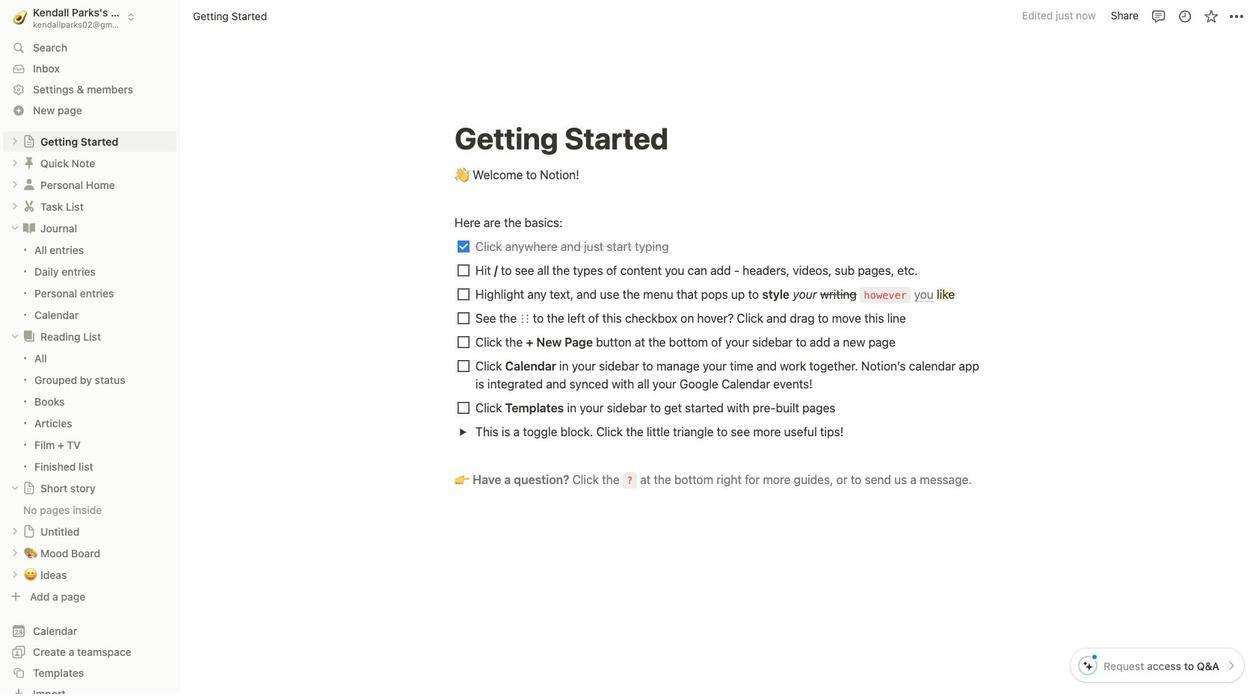Task type: describe. For each thing, give the bounding box(es) containing it.
close image
[[10, 484, 19, 493]]

2 group from the top
[[0, 348, 179, 478]]

1 group from the top
[[0, 239, 179, 326]]

favorite image
[[1204, 9, 1219, 24]]

updates image
[[1177, 9, 1192, 24]]



Task type: locate. For each thing, give the bounding box(es) containing it.
comments image
[[1151, 9, 1166, 24]]

2 open image from the top
[[10, 202, 19, 211]]

change page icon image
[[22, 135, 36, 148], [22, 156, 37, 171], [22, 177, 37, 192], [22, 199, 37, 214], [22, 221, 37, 236], [22, 329, 37, 344], [22, 482, 36, 495], [22, 525, 36, 539]]

🎨 image
[[24, 545, 37, 562]]

0 vertical spatial group
[[0, 239, 179, 326]]

open image
[[10, 180, 19, 189], [10, 202, 19, 211], [10, 527, 19, 536]]

close image for second group from the bottom of the page
[[10, 224, 19, 233]]

open image
[[10, 137, 19, 146], [10, 159, 19, 168], [459, 428, 467, 436], [10, 549, 19, 558], [10, 571, 19, 580]]

close image for second group
[[10, 332, 19, 341]]

😀 image
[[24, 566, 37, 584]]

close image
[[10, 224, 19, 233], [10, 332, 19, 341]]

1 close image from the top
[[10, 224, 19, 233]]

0 vertical spatial open image
[[10, 180, 19, 189]]

👋 image
[[455, 165, 470, 184]]

2 close image from the top
[[10, 332, 19, 341]]

1 vertical spatial close image
[[10, 332, 19, 341]]

🥑 image
[[13, 8, 27, 26]]

3 open image from the top
[[10, 527, 19, 536]]

group
[[0, 239, 179, 326], [0, 348, 179, 478]]

2 vertical spatial open image
[[10, 527, 19, 536]]

1 vertical spatial open image
[[10, 202, 19, 211]]

0 vertical spatial close image
[[10, 224, 19, 233]]

1 open image from the top
[[10, 180, 19, 189]]

1 vertical spatial group
[[0, 348, 179, 478]]

👉 image
[[455, 470, 470, 489]]



